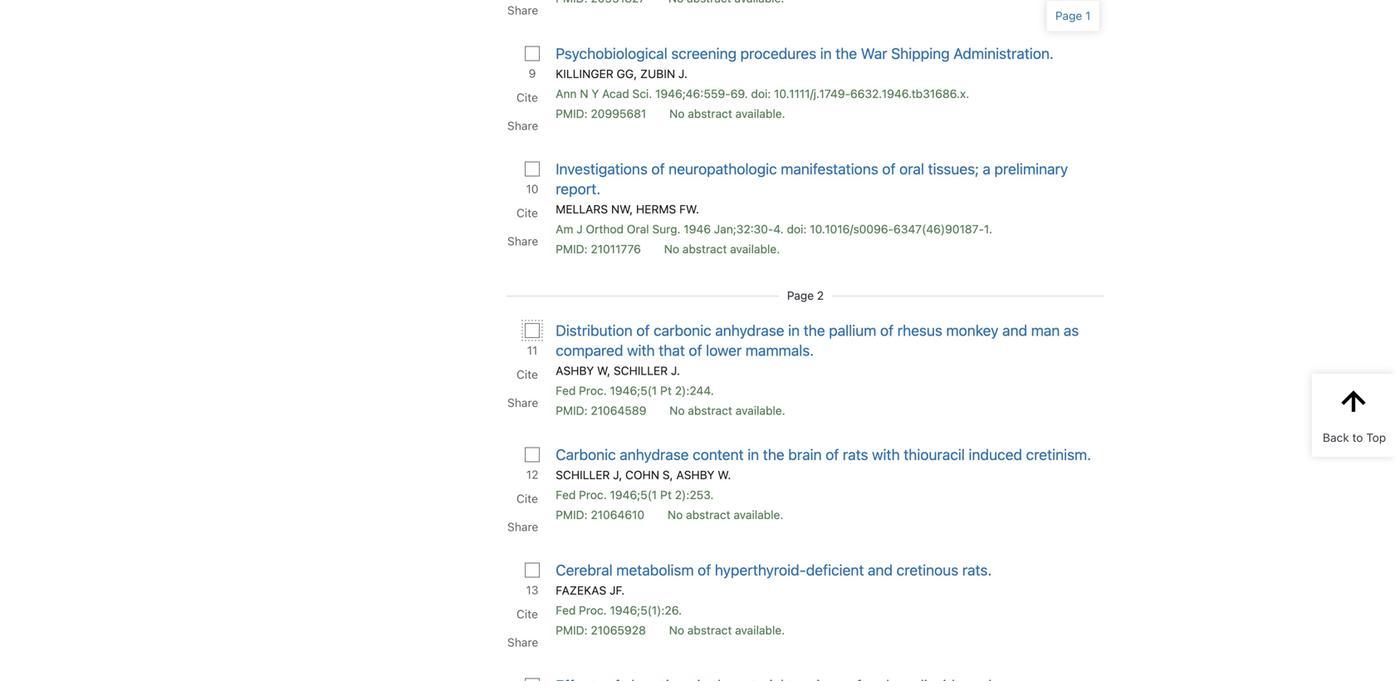 Task type: locate. For each thing, give the bounding box(es) containing it.
no abstract available. down hyperthyroid-
[[669, 624, 785, 637]]

proc. inside the schiller j, cohn s, ashby w. fed proc. 1946;5(1 pt 2):253. pmid: 21064610
[[579, 488, 607, 502]]

tissues;
[[929, 160, 979, 178]]

0 horizontal spatial page
[[787, 289, 814, 302]]

1.
[[984, 222, 993, 236]]

1 vertical spatial 1946;5(1
[[610, 488, 657, 502]]

ashby down compared
[[556, 364, 594, 378]]

ashby up "2):253."
[[677, 468, 715, 482]]

cite button for carbonic anhydrase content in the brain of rats with thiouracil induced cretinism.
[[515, 485, 542, 513]]

pt down s,
[[661, 488, 672, 502]]

21064589
[[591, 404, 647, 417]]

the down 2
[[804, 322, 826, 339]]

no down surg.
[[664, 242, 680, 256]]

share button down 11
[[506, 389, 543, 417]]

abstract down '2):244.'
[[688, 404, 733, 417]]

available. down jan;32:30-
[[730, 242, 780, 256]]

of up 'herms'
[[652, 160, 665, 178]]

pmid: down 'am'
[[556, 242, 588, 256]]

no abstract available. for procedures
[[670, 107, 786, 120]]

pmid: up carbonic
[[556, 404, 588, 417]]

5 share from the top
[[508, 520, 539, 534]]

in right content
[[748, 446, 760, 464]]

no down '2):244.'
[[670, 404, 685, 417]]

page inside button
[[1056, 9, 1083, 22]]

1 vertical spatial and
[[868, 561, 893, 579]]

with left that
[[627, 341, 655, 359]]

share button up 9
[[506, 0, 543, 25]]

the left war
[[836, 44, 858, 62]]

0 vertical spatial cite button
[[515, 83, 542, 112]]

0 vertical spatial 1946;5(1
[[610, 384, 657, 398]]

cite button
[[515, 83, 542, 112], [515, 199, 542, 227]]

of right 'metabolism'
[[698, 561, 711, 579]]

3 share from the top
[[508, 234, 539, 248]]

available. up hyperthyroid-
[[734, 508, 784, 522]]

5 share button from the top
[[506, 513, 543, 541]]

with right rats
[[872, 446, 900, 464]]

in inside psychobiological screening procedures in the war shipping administration. link
[[821, 44, 832, 62]]

cite button down 10
[[515, 199, 542, 227]]

1 vertical spatial pt
[[661, 488, 672, 502]]

cite down 11
[[517, 368, 538, 381]]

21064610
[[591, 508, 645, 522]]

pmid: down fazekas
[[556, 624, 588, 637]]

killinger
[[556, 67, 614, 81]]

cite down "12" at the left of the page
[[517, 492, 538, 506]]

doi: right 4.
[[787, 222, 807, 236]]

proc. up 21064610
[[579, 488, 607, 502]]

2 cite button from the top
[[515, 485, 542, 513]]

screening
[[672, 44, 737, 62]]

with
[[627, 341, 655, 359], [872, 446, 900, 464]]

1 vertical spatial ashby
[[677, 468, 715, 482]]

proc. down fazekas
[[579, 604, 607, 617]]

1 horizontal spatial and
[[1003, 322, 1028, 339]]

to
[[1353, 431, 1364, 444]]

2 vertical spatial the
[[763, 446, 785, 464]]

cite down 9
[[517, 91, 538, 104]]

1 horizontal spatial ashby
[[677, 468, 715, 482]]

j. down that
[[671, 364, 680, 378]]

neuropathologic
[[669, 160, 777, 178]]

oral
[[627, 222, 649, 236]]

1 cite button from the top
[[515, 361, 542, 389]]

1 horizontal spatial schiller
[[614, 364, 668, 378]]

cerebral
[[556, 561, 613, 579]]

10
[[526, 182, 539, 196]]

w,
[[597, 364, 611, 378]]

pt inside ashby w, schiller j. fed proc. 1946;5(1 pt 2):244. pmid: 21064589
[[661, 384, 672, 398]]

1 fed from the top
[[556, 384, 576, 398]]

1 1946;5(1 from the top
[[610, 384, 657, 398]]

2 vertical spatial fed
[[556, 604, 576, 617]]

0 vertical spatial proc.
[[579, 384, 607, 398]]

1 vertical spatial fed
[[556, 488, 576, 502]]

1 cite button from the top
[[515, 83, 542, 112]]

1946;5(1 inside ashby w, schiller j. fed proc. 1946;5(1 pt 2):244. pmid: 21064589
[[610, 384, 657, 398]]

share
[[508, 3, 539, 17], [508, 119, 539, 133], [508, 234, 539, 248], [508, 396, 539, 410], [508, 520, 539, 534], [508, 636, 539, 649]]

pmid: inside ashby w, schiller j. fed proc. 1946;5(1 pt 2):244. pmid: 21064589
[[556, 404, 588, 417]]

abstract down hyperthyroid-
[[688, 624, 732, 637]]

no abstract available. down '2):244.'
[[670, 404, 786, 417]]

1 vertical spatial the
[[804, 322, 826, 339]]

available. for content
[[734, 508, 784, 522]]

psychobiological screening procedures in the war shipping administration. link
[[556, 44, 1054, 64]]

pt left '2):244.'
[[661, 384, 672, 398]]

share button down "12" at the left of the page
[[506, 513, 543, 541]]

fed down fazekas
[[556, 604, 576, 617]]

j. inside killinger gg, zubin j. ann n y acad sci. 1946;46:559-69. doi: 10.1111/j.1749-6632.1946.tb31686.x. pmid: 20995681
[[679, 67, 688, 81]]

5 cite from the top
[[517, 607, 538, 621]]

fed down carbonic
[[556, 488, 576, 502]]

abstract down 1946
[[683, 242, 727, 256]]

of
[[652, 160, 665, 178], [883, 160, 896, 178], [637, 322, 650, 339], [881, 322, 894, 339], [689, 341, 703, 359], [826, 446, 839, 464], [698, 561, 711, 579]]

jf.
[[610, 584, 625, 597]]

cite button down 13
[[515, 600, 542, 629]]

1 horizontal spatial the
[[804, 322, 826, 339]]

1 vertical spatial doi:
[[787, 222, 807, 236]]

0 vertical spatial doi:
[[751, 87, 771, 101]]

pmid: down ann at the left top of the page
[[556, 107, 588, 120]]

share for cerebral metabolism of hyperthyroid-deficient and cretinous rats.
[[508, 636, 539, 649]]

surg.
[[653, 222, 681, 236]]

0 vertical spatial j.
[[679, 67, 688, 81]]

1 vertical spatial cite button
[[515, 485, 542, 513]]

of left rats
[[826, 446, 839, 464]]

0 horizontal spatial anhydrase
[[620, 446, 689, 464]]

share button down 9
[[506, 112, 543, 140]]

no for content
[[668, 508, 683, 522]]

no abstract available. for neuropathologic
[[664, 242, 780, 256]]

1 vertical spatial page
[[787, 289, 814, 302]]

1946;5(1
[[610, 384, 657, 398], [610, 488, 657, 502]]

share down 9
[[508, 119, 539, 133]]

anhydrase inside distribution of carbonic anhydrase in the pallium of rhesus monkey and man as compared with that of lower mammals.
[[716, 322, 785, 339]]

cite button down 11
[[515, 361, 542, 389]]

2 share from the top
[[508, 119, 539, 133]]

pmid: inside 'mellars nw, herms fw. am j orthod oral surg. 1946 jan;32:30-4. doi: 10.1016/s0096-6347(46)90187-1. pmid: 21011776'
[[556, 242, 588, 256]]

1946;5(1 up 21064589
[[610, 384, 657, 398]]

4 cite from the top
[[517, 492, 538, 506]]

anhydrase up lower
[[716, 322, 785, 339]]

share for investigations of neuropathologic manifestations of oral tissues; a preliminary report.
[[508, 234, 539, 248]]

available. down 69.
[[736, 107, 786, 120]]

anhydrase up cohn
[[620, 446, 689, 464]]

1 vertical spatial in
[[789, 322, 800, 339]]

no down "2):253."
[[668, 508, 683, 522]]

0 vertical spatial schiller
[[614, 364, 668, 378]]

0 horizontal spatial the
[[763, 446, 785, 464]]

2 horizontal spatial the
[[836, 44, 858, 62]]

2 cite from the top
[[517, 206, 538, 220]]

schiller right the "w,"
[[614, 364, 668, 378]]

rats
[[843, 446, 869, 464]]

proc.
[[579, 384, 607, 398], [579, 488, 607, 502], [579, 604, 607, 617]]

2 pt from the top
[[661, 488, 672, 502]]

share button for psychobiological
[[506, 112, 543, 140]]

psychobiological screening procedures in the war shipping administration.
[[556, 44, 1054, 62]]

share button left 'am'
[[506, 227, 543, 255]]

1 proc. from the top
[[579, 384, 607, 398]]

share for psychobiological screening procedures in the war shipping administration.
[[508, 119, 539, 133]]

1946;5(1 down cohn
[[610, 488, 657, 502]]

share button
[[506, 0, 543, 25], [506, 112, 543, 140], [506, 227, 543, 255], [506, 389, 543, 417], [506, 513, 543, 541], [506, 629, 543, 657]]

4 share button from the top
[[506, 389, 543, 417]]

1 vertical spatial proc.
[[579, 488, 607, 502]]

top
[[1367, 431, 1387, 444]]

cite button for psychobiological screening procedures in the war shipping administration.
[[515, 83, 542, 112]]

abstract
[[688, 107, 733, 120], [683, 242, 727, 256], [688, 404, 733, 417], [686, 508, 731, 522], [688, 624, 732, 637]]

of right that
[[689, 341, 703, 359]]

the for brain
[[763, 446, 785, 464]]

fed inside fazekas jf. fed proc. 1946;5(1):26. pmid: 21065928
[[556, 604, 576, 617]]

brain
[[789, 446, 822, 464]]

fw.
[[680, 202, 700, 216]]

2 proc. from the top
[[579, 488, 607, 502]]

zubin
[[641, 67, 676, 81]]

0 horizontal spatial and
[[868, 561, 893, 579]]

y
[[592, 87, 599, 101]]

no down the 1946;46:559-
[[670, 107, 685, 120]]

pmid: inside fazekas jf. fed proc. 1946;5(1):26. pmid: 21065928
[[556, 624, 588, 637]]

2 1946;5(1 from the top
[[610, 488, 657, 502]]

share button for cerebral
[[506, 629, 543, 657]]

no abstract available. down jan;32:30-
[[664, 242, 780, 256]]

1 horizontal spatial anhydrase
[[716, 322, 785, 339]]

and left man
[[1003, 322, 1028, 339]]

2 fed from the top
[[556, 488, 576, 502]]

cite button down 9
[[515, 83, 542, 112]]

3 cite from the top
[[517, 368, 538, 381]]

no abstract available.
[[670, 107, 786, 120], [664, 242, 780, 256], [670, 404, 786, 417], [668, 508, 784, 522], [669, 624, 785, 637]]

in up mammals.
[[789, 322, 800, 339]]

schiller down carbonic
[[556, 468, 610, 482]]

fed inside the schiller j, cohn s, ashby w. fed proc. 1946;5(1 pt 2):253. pmid: 21064610
[[556, 488, 576, 502]]

and inside distribution of carbonic anhydrase in the pallium of rhesus monkey and man as compared with that of lower mammals.
[[1003, 322, 1028, 339]]

no abstract available. down 69.
[[670, 107, 786, 120]]

2 vertical spatial in
[[748, 446, 760, 464]]

share for carbonic anhydrase content in the brain of rats with thiouracil induced cretinism.
[[508, 520, 539, 534]]

9
[[529, 66, 536, 80]]

abstract for carbonic
[[688, 404, 733, 417]]

doi:
[[751, 87, 771, 101], [787, 222, 807, 236]]

the for war
[[836, 44, 858, 62]]

cite button
[[515, 361, 542, 389], [515, 485, 542, 513], [515, 600, 542, 629]]

war
[[861, 44, 888, 62]]

1 horizontal spatial page
[[1056, 9, 1083, 22]]

6632.1946.tb31686.x.
[[851, 87, 970, 101]]

1 vertical spatial anhydrase
[[620, 446, 689, 464]]

anhydrase inside carbonic anhydrase content in the brain of rats with thiouracil induced cretinism. link
[[620, 446, 689, 464]]

0 vertical spatial ashby
[[556, 364, 594, 378]]

1 pmid: from the top
[[556, 107, 588, 120]]

2 share button from the top
[[506, 112, 543, 140]]

pt
[[661, 384, 672, 398], [661, 488, 672, 502]]

6347(46)90187-
[[894, 222, 984, 236]]

ashby inside ashby w, schiller j. fed proc. 1946;5(1 pt 2):244. pmid: 21064589
[[556, 364, 594, 378]]

2 vertical spatial proc.
[[579, 604, 607, 617]]

1 vertical spatial with
[[872, 446, 900, 464]]

1
[[1086, 9, 1091, 22]]

0 vertical spatial the
[[836, 44, 858, 62]]

3 share button from the top
[[506, 227, 543, 255]]

proc. inside fazekas jf. fed proc. 1946;5(1):26. pmid: 21065928
[[579, 604, 607, 617]]

10.1111/j.1749-
[[774, 87, 851, 101]]

a
[[983, 160, 991, 178]]

no
[[670, 107, 685, 120], [664, 242, 680, 256], [670, 404, 685, 417], [668, 508, 683, 522], [669, 624, 685, 637]]

and right "deficient"
[[868, 561, 893, 579]]

cite button for distribution of carbonic anhydrase in the pallium of rhesus monkey and man as compared with that of lower mammals.
[[515, 361, 542, 389]]

the left brain
[[763, 446, 785, 464]]

1946;5(1 inside the schiller j, cohn s, ashby w. fed proc. 1946;5(1 pt 2):253. pmid: 21064610
[[610, 488, 657, 502]]

1 horizontal spatial in
[[789, 322, 800, 339]]

proc. down the "w,"
[[579, 384, 607, 398]]

3 pmid: from the top
[[556, 404, 588, 417]]

in up the 10.1111/j.1749-
[[821, 44, 832, 62]]

2 horizontal spatial in
[[821, 44, 832, 62]]

0 vertical spatial cite button
[[515, 361, 542, 389]]

j. up the 1946;46:559-
[[679, 67, 688, 81]]

0 horizontal spatial with
[[627, 341, 655, 359]]

1 vertical spatial j.
[[671, 364, 680, 378]]

available. down hyperthyroid-
[[735, 624, 785, 637]]

5 pmid: from the top
[[556, 624, 588, 637]]

the
[[836, 44, 858, 62], [804, 322, 826, 339], [763, 446, 785, 464]]

cite for investigations of neuropathologic manifestations of oral tissues; a preliminary report.
[[517, 206, 538, 220]]

ashby
[[556, 364, 594, 378], [677, 468, 715, 482]]

6 share from the top
[[508, 636, 539, 649]]

2 pmid: from the top
[[556, 242, 588, 256]]

6 share button from the top
[[506, 629, 543, 657]]

1 cite from the top
[[517, 91, 538, 104]]

4 share from the top
[[508, 396, 539, 410]]

abstract down "2):253."
[[686, 508, 731, 522]]

0 horizontal spatial in
[[748, 446, 760, 464]]

j.
[[679, 67, 688, 81], [671, 364, 680, 378]]

0 vertical spatial with
[[627, 341, 655, 359]]

share left 'am'
[[508, 234, 539, 248]]

no down 1946;5(1):26. at the left bottom
[[669, 624, 685, 637]]

share button for carbonic
[[506, 513, 543, 541]]

0 horizontal spatial doi:
[[751, 87, 771, 101]]

in for brain
[[748, 446, 760, 464]]

cretinous
[[897, 561, 959, 579]]

0 vertical spatial fed
[[556, 384, 576, 398]]

abstract down the 1946;46:559-
[[688, 107, 733, 120]]

page left 1
[[1056, 9, 1083, 22]]

no for procedures
[[670, 107, 685, 120]]

back to top button
[[1313, 374, 1396, 457]]

in inside carbonic anhydrase content in the brain of rats with thiouracil induced cretinism. link
[[748, 446, 760, 464]]

0 vertical spatial and
[[1003, 322, 1028, 339]]

pmid: left 21064610
[[556, 508, 588, 522]]

3 proc. from the top
[[579, 604, 607, 617]]

cite down 13
[[517, 607, 538, 621]]

1 horizontal spatial doi:
[[787, 222, 807, 236]]

j
[[577, 222, 583, 236]]

0 horizontal spatial ashby
[[556, 364, 594, 378]]

induced
[[969, 446, 1023, 464]]

share up 9
[[508, 3, 539, 17]]

2 cite button from the top
[[515, 199, 542, 227]]

page left 2
[[787, 289, 814, 302]]

back
[[1324, 431, 1350, 444]]

nw,
[[611, 202, 633, 216]]

fazekas
[[556, 584, 607, 597]]

fed down compared
[[556, 384, 576, 398]]

1 vertical spatial schiller
[[556, 468, 610, 482]]

available. for of
[[735, 624, 785, 637]]

3 cite button from the top
[[515, 600, 542, 629]]

2 vertical spatial cite button
[[515, 600, 542, 629]]

in
[[821, 44, 832, 62], [789, 322, 800, 339], [748, 446, 760, 464]]

1 vertical spatial cite button
[[515, 199, 542, 227]]

4 pmid: from the top
[[556, 508, 588, 522]]

share down 13
[[508, 636, 539, 649]]

0 vertical spatial pt
[[661, 384, 672, 398]]

cite for carbonic anhydrase content in the brain of rats with thiouracil induced cretinism.
[[517, 492, 538, 506]]

no abstract available. down "2):253."
[[668, 508, 784, 522]]

schiller inside the schiller j, cohn s, ashby w. fed proc. 1946;5(1 pt 2):253. pmid: 21064610
[[556, 468, 610, 482]]

j. inside ashby w, schiller j. fed proc. 1946;5(1 pt 2):244. pmid: 21064589
[[671, 364, 680, 378]]

s,
[[663, 468, 674, 482]]

share down "12" at the left of the page
[[508, 520, 539, 534]]

0 horizontal spatial schiller
[[556, 468, 610, 482]]

3 fed from the top
[[556, 604, 576, 617]]

with inside distribution of carbonic anhydrase in the pallium of rhesus monkey and man as compared with that of lower mammals.
[[627, 341, 655, 359]]

hyperthyroid-
[[715, 561, 806, 579]]

0 vertical spatial in
[[821, 44, 832, 62]]

page for page 1
[[1056, 9, 1083, 22]]

0 vertical spatial page
[[1056, 9, 1083, 22]]

cite down 10
[[517, 206, 538, 220]]

pmid: inside the schiller j, cohn s, ashby w. fed proc. 1946;5(1 pt 2):253. pmid: 21064610
[[556, 508, 588, 522]]

available. up content
[[736, 404, 786, 417]]

1946;5(1):26.
[[610, 604, 682, 617]]

doi: right 69.
[[751, 87, 771, 101]]

share down 11
[[508, 396, 539, 410]]

cite button down "12" at the left of the page
[[515, 485, 542, 513]]

cite for cerebral metabolism of hyperthyroid-deficient and cretinous rats.
[[517, 607, 538, 621]]

deficient
[[806, 561, 864, 579]]

no for of
[[669, 624, 685, 637]]

pmid:
[[556, 107, 588, 120], [556, 242, 588, 256], [556, 404, 588, 417], [556, 508, 588, 522], [556, 624, 588, 637]]

fazekas jf. fed proc. 1946;5(1):26. pmid: 21065928
[[556, 584, 682, 637]]

proc. inside ashby w, schiller j. fed proc. 1946;5(1 pt 2):244. pmid: 21064589
[[579, 384, 607, 398]]

available. for procedures
[[736, 107, 786, 120]]

doi: inside 'mellars nw, herms fw. am j orthod oral surg. 1946 jan;32:30-4. doi: 10.1016/s0096-6347(46)90187-1. pmid: 21011776'
[[787, 222, 807, 236]]

rhesus
[[898, 322, 943, 339]]

share button down 13
[[506, 629, 543, 657]]

ashby w, schiller j. fed proc. 1946;5(1 pt 2):244. pmid: 21064589
[[556, 364, 714, 417]]

share for distribution of carbonic anhydrase in the pallium of rhesus monkey and man as compared with that of lower mammals.
[[508, 396, 539, 410]]

pmid: inside killinger gg, zubin j. ann n y acad sci. 1946;46:559-69. doi: 10.1111/j.1749-6632.1946.tb31686.x. pmid: 20995681
[[556, 107, 588, 120]]

1 pt from the top
[[661, 384, 672, 398]]

0 vertical spatial anhydrase
[[716, 322, 785, 339]]



Task type: describe. For each thing, give the bounding box(es) containing it.
sci.
[[633, 87, 652, 101]]

mellars nw, herms fw. am j orthod oral surg. 1946 jan;32:30-4. doi: 10.1016/s0096-6347(46)90187-1. pmid: 21011776
[[556, 202, 993, 256]]

10.1016/s0096-
[[810, 222, 894, 236]]

in inside distribution of carbonic anhydrase in the pallium of rhesus monkey and man as compared with that of lower mammals.
[[789, 322, 800, 339]]

2):253.
[[675, 488, 714, 502]]

thiouracil
[[904, 446, 965, 464]]

distribution
[[556, 322, 633, 339]]

abstract for content
[[686, 508, 731, 522]]

1946;46:559-
[[656, 87, 731, 101]]

manifestations
[[781, 160, 879, 178]]

gg,
[[617, 67, 637, 81]]

cerebral metabolism of hyperthyroid-deficient and cretinous rats.
[[556, 561, 992, 579]]

schiller j, cohn s, ashby w. fed proc. 1946;5(1 pt 2):253. pmid: 21064610
[[556, 468, 731, 522]]

schiller inside ashby w, schiller j. fed proc. 1946;5(1 pt 2):244. pmid: 21064589
[[614, 364, 668, 378]]

monkey
[[947, 322, 999, 339]]

12
[[526, 468, 539, 481]]

20995681
[[591, 107, 647, 120]]

abstract for neuropathologic
[[683, 242, 727, 256]]

1 share from the top
[[508, 3, 539, 17]]

w.
[[718, 468, 731, 482]]

that
[[659, 341, 685, 359]]

page 1 button
[[1047, 0, 1100, 32]]

of left oral
[[883, 160, 896, 178]]

rats.
[[963, 561, 992, 579]]

procedures
[[741, 44, 817, 62]]

metabolism
[[617, 561, 694, 579]]

cite for psychobiological screening procedures in the war shipping administration.
[[517, 91, 538, 104]]

pt inside the schiller j, cohn s, ashby w. fed proc. 1946;5(1 pt 2):253. pmid: 21064610
[[661, 488, 672, 502]]

carbonic anhydrase content in the brain of rats with thiouracil induced cretinism. link
[[556, 445, 1092, 465]]

shipping
[[892, 44, 950, 62]]

2
[[817, 289, 824, 302]]

no for neuropathologic
[[664, 242, 680, 256]]

of left carbonic
[[637, 322, 650, 339]]

21065928
[[591, 624, 646, 637]]

the inside distribution of carbonic anhydrase in the pallium of rhesus monkey and man as compared with that of lower mammals.
[[804, 322, 826, 339]]

abstract for of
[[688, 624, 732, 637]]

1 horizontal spatial with
[[872, 446, 900, 464]]

carbonic
[[556, 446, 616, 464]]

mammals.
[[746, 341, 814, 359]]

cerebral metabolism of hyperthyroid-deficient and cretinous rats. link
[[556, 560, 992, 580]]

cite button for cerebral metabolism of hyperthyroid-deficient and cretinous rats.
[[515, 600, 542, 629]]

doi: inside killinger gg, zubin j. ann n y acad sci. 1946;46:559-69. doi: 10.1111/j.1749-6632.1946.tb31686.x. pmid: 20995681
[[751, 87, 771, 101]]

fed inside ashby w, schiller j. fed proc. 1946;5(1 pt 2):244. pmid: 21064589
[[556, 384, 576, 398]]

back to top
[[1324, 431, 1387, 444]]

69.
[[731, 87, 748, 101]]

1 share button from the top
[[506, 0, 543, 25]]

report.
[[556, 180, 601, 198]]

no abstract available. for content
[[668, 508, 784, 522]]

page for page 2
[[787, 289, 814, 302]]

investigations of neuropathologic manifestations of oral tissues; a preliminary report. link
[[556, 159, 1094, 199]]

orthod
[[586, 222, 624, 236]]

compared
[[556, 341, 624, 359]]

11
[[527, 344, 538, 357]]

j. for of
[[671, 364, 680, 378]]

cohn
[[626, 468, 660, 482]]

investigations of neuropathologic manifestations of oral tissues; a preliminary report.
[[556, 160, 1069, 198]]

investigations
[[556, 160, 648, 178]]

21011776
[[591, 242, 641, 256]]

j,
[[613, 468, 623, 482]]

no for carbonic
[[670, 404, 685, 417]]

available. for carbonic
[[736, 404, 786, 417]]

n
[[580, 87, 589, 101]]

acad
[[602, 87, 630, 101]]

cite for distribution of carbonic anhydrase in the pallium of rhesus monkey and man as compared with that of lower mammals.
[[517, 368, 538, 381]]

lower
[[706, 341, 742, 359]]

jan;32:30-
[[714, 222, 774, 236]]

ann
[[556, 87, 577, 101]]

2):244.
[[675, 384, 714, 398]]

13
[[526, 583, 539, 597]]

of left rhesus
[[881, 322, 894, 339]]

cite button for investigations of neuropathologic manifestations of oral tissues; a preliminary report.
[[515, 199, 542, 227]]

herms
[[636, 202, 677, 216]]

am
[[556, 222, 574, 236]]

pallium
[[829, 322, 877, 339]]

share button for investigations
[[506, 227, 543, 255]]

share button for distribution
[[506, 389, 543, 417]]

psychobiological
[[556, 44, 668, 62]]

abstract for procedures
[[688, 107, 733, 120]]

carbonic anhydrase content in the brain of rats with thiouracil induced cretinism.
[[556, 446, 1092, 464]]

ashby inside the schiller j, cohn s, ashby w. fed proc. 1946;5(1 pt 2):253. pmid: 21064610
[[677, 468, 715, 482]]

oral
[[900, 160, 925, 178]]

distribution of carbonic anhydrase in the pallium of rhesus monkey and man as compared with that of lower mammals. link
[[556, 321, 1094, 361]]

no abstract available. for of
[[669, 624, 785, 637]]

mellars
[[556, 202, 608, 216]]

page 2
[[787, 289, 824, 302]]

distribution of carbonic anhydrase in the pallium of rhesus monkey and man as compared with that of lower mammals.
[[556, 322, 1079, 359]]

page 1
[[1056, 9, 1091, 22]]

man
[[1032, 322, 1060, 339]]

available. for neuropathologic
[[730, 242, 780, 256]]

killinger gg, zubin j. ann n y acad sci. 1946;46:559-69. doi: 10.1111/j.1749-6632.1946.tb31686.x. pmid: 20995681
[[556, 67, 970, 120]]

carbonic
[[654, 322, 712, 339]]

cretinism.
[[1027, 446, 1092, 464]]

4.
[[774, 222, 784, 236]]

no abstract available. for carbonic
[[670, 404, 786, 417]]

content
[[693, 446, 744, 464]]

in for war
[[821, 44, 832, 62]]

1946
[[684, 222, 711, 236]]

as
[[1064, 322, 1079, 339]]

j. for screening
[[679, 67, 688, 81]]



Task type: vqa. For each thing, say whether or not it's contained in the screenshot.


